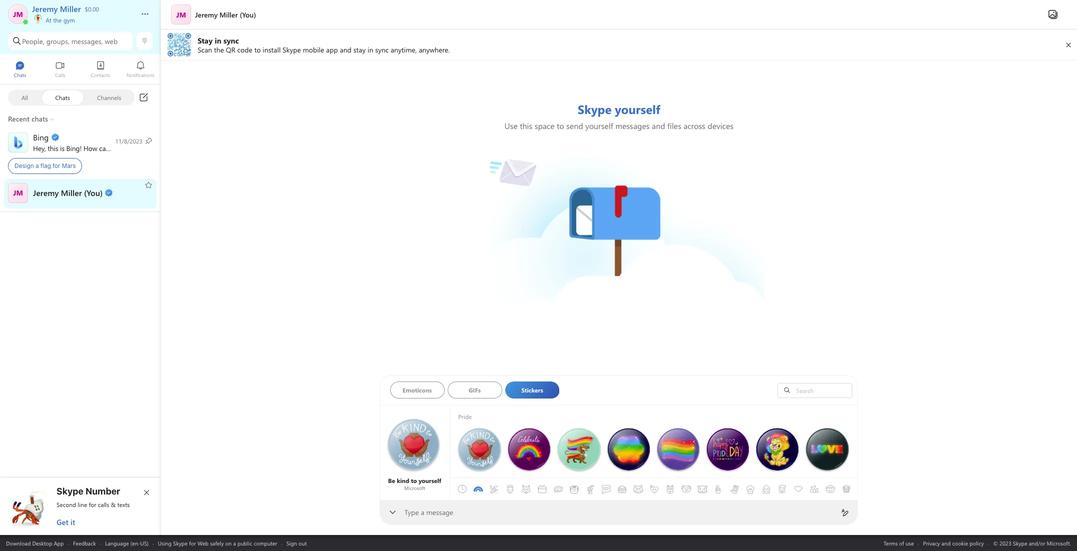 Task type: locate. For each thing, give the bounding box(es) containing it.
using skype for web safely on a public computer
[[158, 540, 277, 547]]

language (en-us)
[[105, 540, 149, 547]]

terms of use
[[884, 540, 914, 547]]

Search text field
[[794, 386, 849, 395]]

1 vertical spatial tab list
[[390, 382, 760, 402]]

feedback link
[[73, 540, 96, 547]]

a right the on
[[233, 540, 236, 547]]

policy
[[970, 540, 984, 547]]

skype right the using
[[173, 540, 188, 547]]

us)
[[140, 540, 149, 547]]

a left flag
[[35, 162, 39, 170]]

for right line at the bottom left of the page
[[89, 501, 96, 509]]

for right flag
[[53, 162, 60, 170]]

texts
[[117, 501, 130, 509]]

0 horizontal spatial a
[[35, 162, 39, 170]]

sign out link
[[286, 540, 307, 547]]

1 horizontal spatial for
[[89, 501, 96, 509]]

of
[[899, 540, 904, 547]]

at the gym
[[44, 16, 75, 24]]

terms
[[884, 540, 898, 547]]

0 vertical spatial skype
[[57, 486, 83, 497]]

for inside the skype number element
[[89, 501, 96, 509]]

privacy and cookie policy link
[[923, 540, 984, 547]]

skype
[[57, 486, 83, 497], [173, 540, 188, 547]]

number
[[86, 486, 120, 497]]

channels
[[97, 93, 121, 101]]

2 horizontal spatial a
[[421, 508, 424, 517]]

2 vertical spatial for
[[189, 540, 196, 547]]

groups,
[[46, 36, 70, 46]]

for left web at bottom
[[189, 540, 196, 547]]

2 horizontal spatial for
[[189, 540, 196, 547]]

skype number
[[57, 486, 120, 497]]

&
[[111, 501, 116, 509]]

sign
[[286, 540, 297, 547]]

skype up the 'second'
[[57, 486, 83, 497]]

a for flag
[[35, 162, 39, 170]]

for for second line for calls & texts
[[89, 501, 96, 509]]

chats
[[55, 93, 70, 101]]

0 horizontal spatial skype
[[57, 486, 83, 497]]

0 vertical spatial for
[[53, 162, 60, 170]]

type
[[405, 508, 419, 517]]

tab list
[[0, 57, 161, 84], [390, 382, 760, 402], [454, 464, 950, 514]]

flag
[[40, 162, 51, 170]]

1 horizontal spatial a
[[233, 540, 236, 547]]

sign out
[[286, 540, 307, 547]]

for for using skype for web safely on a public computer
[[189, 540, 196, 547]]

computer
[[254, 540, 277, 547]]

today?
[[143, 143, 163, 153]]

1 vertical spatial skype
[[173, 540, 188, 547]]

design a flag for mars
[[15, 162, 76, 170]]

a
[[35, 162, 39, 170], [421, 508, 424, 517], [233, 540, 236, 547]]

!
[[80, 143, 82, 153]]

0 vertical spatial a
[[35, 162, 39, 170]]

get it
[[57, 517, 75, 527]]

a right type
[[421, 508, 424, 517]]

at the gym button
[[32, 14, 131, 164]]

this
[[48, 143, 58, 153]]

for
[[53, 162, 60, 170], [89, 501, 96, 509], [189, 540, 196, 547]]

1 vertical spatial a
[[421, 508, 424, 517]]

1 vertical spatial for
[[89, 501, 96, 509]]

feedback
[[73, 540, 96, 547]]

using skype for web safely on a public computer link
[[158, 540, 277, 547]]

web
[[197, 540, 209, 547]]



Task type: vqa. For each thing, say whether or not it's contained in the screenshot.
BING
yes



Task type: describe. For each thing, give the bounding box(es) containing it.
hey, this is bing ! how can i help you today?
[[33, 143, 164, 153]]

privacy
[[923, 540, 940, 547]]

at
[[46, 16, 52, 24]]

download
[[6, 540, 31, 547]]

mars
[[62, 162, 76, 170]]

download desktop app link
[[6, 540, 64, 547]]

(en-
[[130, 540, 140, 547]]

use
[[906, 540, 914, 547]]

how
[[83, 143, 97, 153]]

get
[[57, 517, 68, 527]]

can
[[99, 143, 110, 153]]

a for message
[[421, 508, 424, 517]]

cookie
[[952, 540, 968, 547]]

terms of use link
[[884, 540, 914, 547]]

web
[[105, 36, 118, 46]]

hey,
[[33, 143, 46, 153]]

design
[[15, 162, 34, 170]]

2 vertical spatial tab list
[[454, 464, 950, 514]]

type a message
[[405, 508, 453, 517]]

1 horizontal spatial skype
[[173, 540, 188, 547]]

desktop
[[32, 540, 52, 547]]

language (en-us) link
[[105, 540, 149, 547]]

i
[[111, 143, 113, 153]]

using
[[158, 540, 172, 547]]

safely
[[210, 540, 224, 547]]

you
[[130, 143, 141, 153]]

2 vertical spatial a
[[233, 540, 236, 547]]

the
[[53, 16, 62, 24]]

line
[[78, 501, 87, 509]]

calls
[[98, 501, 109, 509]]

message
[[426, 508, 453, 517]]

privacy and cookie policy
[[923, 540, 984, 547]]

language
[[105, 540, 129, 547]]

Type a message text field
[[405, 508, 833, 518]]

second
[[57, 501, 76, 509]]

app
[[54, 540, 64, 547]]

bing
[[66, 143, 80, 153]]

people,
[[22, 36, 44, 46]]

help
[[115, 143, 128, 153]]

all
[[21, 93, 28, 101]]

and
[[942, 540, 951, 547]]

skype number element
[[9, 486, 153, 527]]

gym
[[63, 16, 75, 24]]

people, groups, messages, web
[[22, 36, 118, 46]]

download desktop app
[[6, 540, 64, 547]]

second line for calls & texts
[[57, 501, 130, 509]]

messages,
[[71, 36, 103, 46]]

on
[[225, 540, 232, 547]]

people, groups, messages, web button
[[8, 32, 133, 50]]

public
[[237, 540, 252, 547]]

it
[[71, 517, 75, 527]]

is
[[60, 143, 65, 153]]

out
[[299, 540, 307, 547]]

0 horizontal spatial for
[[53, 162, 60, 170]]

0 vertical spatial tab list
[[0, 57, 161, 84]]



